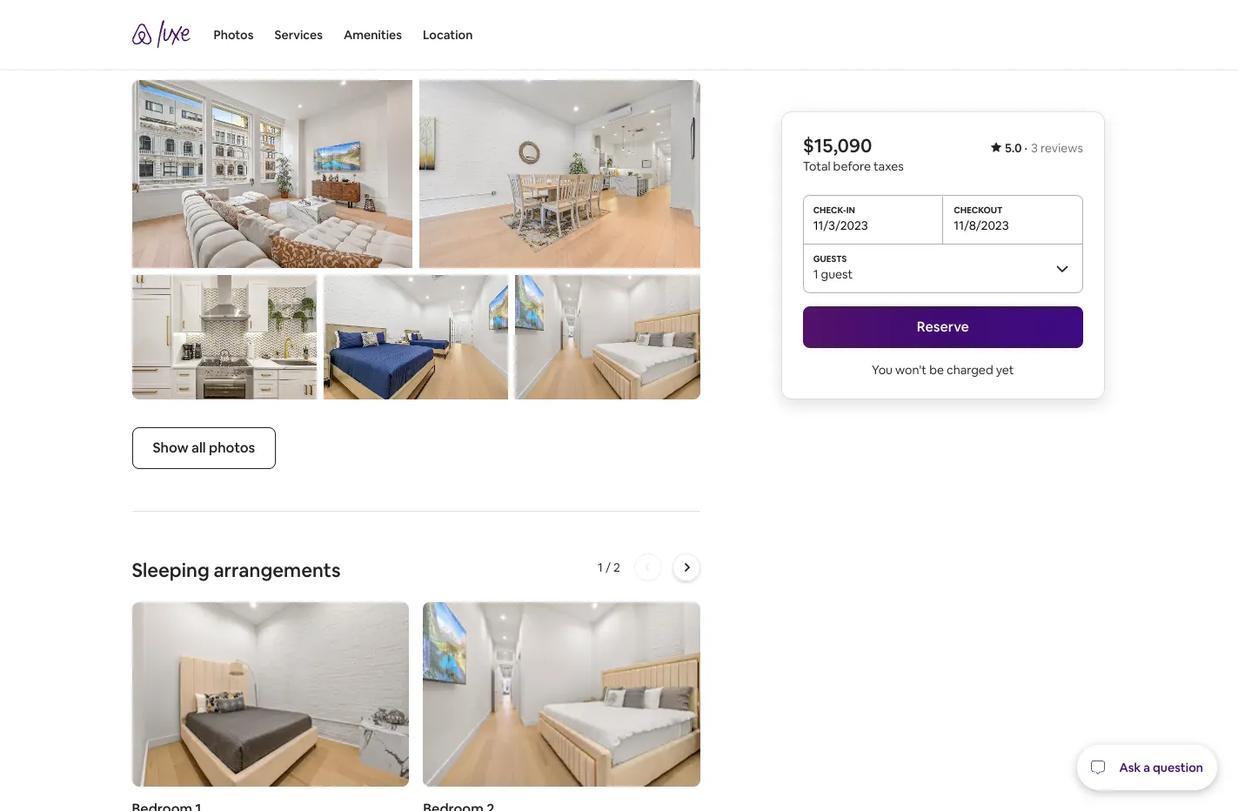 Task type: vqa. For each thing, say whether or not it's contained in the screenshot.
the on
no



Task type: locate. For each thing, give the bounding box(es) containing it.
bedroom 2 image
[[423, 602, 701, 787], [423, 602, 701, 787]]

won't
[[896, 362, 928, 378]]

/
[[606, 560, 611, 575]]

reserve
[[918, 318, 970, 336]]

reviews
[[1042, 140, 1084, 156]]

airbnb luxe image
[[132, 20, 193, 48]]

photos
[[214, 27, 254, 43]]

reserve button
[[804, 306, 1084, 348]]

1 guest button
[[804, 244, 1084, 293]]

$15,090 total before taxes
[[804, 133, 905, 174]]

total
[[804, 158, 831, 174]]

photos
[[209, 439, 255, 457]]

1 horizontal spatial 1
[[814, 266, 819, 282]]

1 inside popup button
[[814, 266, 819, 282]]

0 vertical spatial 1
[[814, 266, 819, 282]]

arrangements
[[214, 558, 341, 582]]

3
[[1032, 140, 1039, 156]]

5.0
[[1006, 140, 1023, 156]]

soho grand image 2 image
[[420, 80, 701, 268], [420, 80, 701, 268]]

1 left guest
[[814, 266, 819, 282]]

charged
[[948, 362, 994, 378]]

0 horizontal spatial 1
[[598, 560, 603, 575]]

soho grand image 3 image
[[132, 275, 317, 399], [132, 275, 317, 399]]

ask
[[1120, 760, 1142, 776]]

hospitality
[[132, 30, 209, 50]]

1 inside sleeping arrangements region
[[598, 560, 603, 575]]

11/8/2023
[[955, 218, 1010, 233]]

soho grand image 1 image
[[132, 80, 413, 268], [132, 80, 413, 268]]

amenities
[[344, 27, 402, 43]]

1 vertical spatial 1
[[598, 560, 603, 575]]

1 left /
[[598, 560, 603, 575]]

1
[[814, 266, 819, 282], [598, 560, 603, 575]]

soho grand image 4 image
[[324, 275, 509, 399], [324, 275, 509, 399]]

you won't be charged yet
[[873, 362, 1015, 378]]

be
[[930, 362, 945, 378]]

·
[[1026, 140, 1029, 156]]

by
[[213, 30, 230, 50]]

$15,090
[[804, 133, 873, 158]]

1 for 1 guest
[[814, 266, 819, 282]]

location
[[423, 27, 473, 43]]

guest
[[822, 266, 854, 282]]

soho grand image 5 image
[[516, 275, 701, 399], [516, 275, 701, 399]]

show all photos
[[153, 439, 255, 457]]

location button
[[423, 0, 473, 70]]

bedroom 1 image
[[132, 602, 409, 787], [132, 602, 409, 787]]

you
[[873, 362, 894, 378]]

yet
[[997, 362, 1015, 378]]



Task type: describe. For each thing, give the bounding box(es) containing it.
2
[[614, 560, 621, 575]]

1 guest
[[814, 266, 854, 282]]

sleeping arrangements
[[132, 558, 341, 582]]

question
[[1154, 760, 1204, 776]]

show all photos button
[[132, 427, 276, 469]]

a
[[1144, 760, 1151, 776]]

ask a question button
[[1078, 745, 1218, 790]]

taxes
[[875, 158, 905, 174]]

sleeping arrangements region
[[125, 553, 999, 811]]

before
[[834, 158, 872, 174]]

amenities button
[[344, 0, 402, 70]]

show
[[153, 439, 189, 457]]

1 / 2
[[598, 560, 621, 575]]

services button
[[275, 0, 323, 70]]

11/3/2023
[[814, 218, 869, 233]]

ask a question
[[1120, 760, 1204, 776]]

luxury retreats image
[[237, 36, 372, 45]]

5.0 · 3 reviews
[[1006, 140, 1084, 156]]

1 for 1 / 2
[[598, 560, 603, 575]]

services
[[275, 27, 323, 43]]

hospitality by
[[132, 30, 230, 50]]

all
[[192, 439, 206, 457]]

sleeping
[[132, 558, 210, 582]]

photos button
[[214, 0, 254, 70]]



